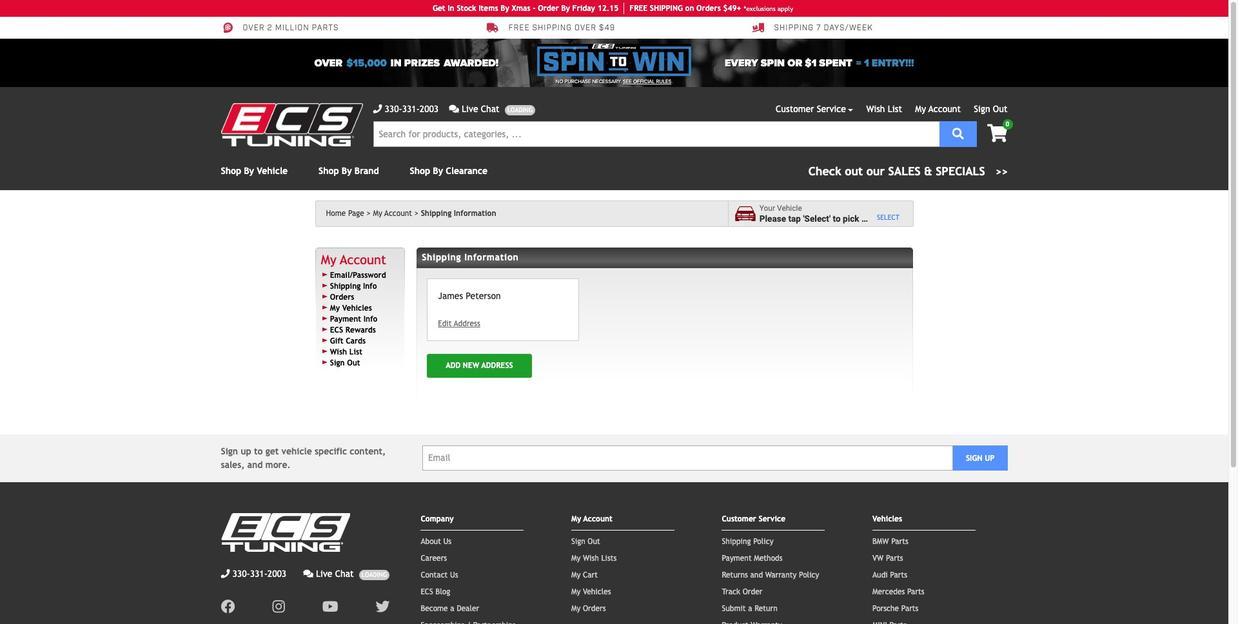 Task type: locate. For each thing, give the bounding box(es) containing it.
parts right the bmw
[[891, 537, 909, 546]]

vehicle up more.
[[282, 446, 312, 456]]

0 vertical spatial my account link
[[915, 104, 961, 114]]

live chat link for 330-331-2003 link related to comments image
[[303, 567, 390, 581]]

1 horizontal spatial vehicle
[[777, 204, 802, 213]]

0 vertical spatial 330-331-2003
[[385, 104, 439, 114]]

1 horizontal spatial policy
[[799, 571, 819, 580]]

1 vertical spatial chat
[[335, 569, 354, 579]]

address
[[454, 319, 480, 328], [481, 361, 513, 370]]

1 vertical spatial us
[[450, 571, 458, 580]]

live right comments icon
[[462, 104, 478, 114]]

shop by vehicle link
[[221, 166, 288, 176]]

1 vertical spatial customer
[[722, 514, 756, 523]]

1 horizontal spatial list
[[888, 104, 902, 114]]

to inside your vehicle please tap 'select' to pick a vehicle
[[833, 213, 841, 223]]

331- right phone image
[[250, 569, 268, 579]]

1 horizontal spatial chat
[[481, 104, 500, 114]]

my vehicles link for orders link
[[330, 304, 372, 313]]

shopping cart image
[[987, 124, 1008, 143]]

0 horizontal spatial service
[[759, 514, 786, 523]]

0 vertical spatial 330-
[[385, 104, 402, 114]]

policy up methods
[[753, 537, 774, 546]]

sign inside button
[[966, 454, 983, 463]]

facebook logo image
[[221, 600, 235, 614]]

my up my cart 'link'
[[571, 554, 581, 563]]

parts right vw
[[886, 554, 903, 563]]

more.
[[265, 460, 291, 470]]

get in stock items by xmas - order by friday 12.15
[[433, 4, 619, 13]]

wish down gift
[[330, 347, 347, 356]]

Search text field
[[373, 121, 939, 147]]

0 vertical spatial wish
[[866, 104, 885, 114]]

1 horizontal spatial address
[[481, 361, 513, 370]]

list down "entry!!!"
[[888, 104, 902, 114]]

my vehicles link for my cart 'link'
[[571, 587, 611, 596]]

vehicles up payment info link
[[342, 304, 372, 313]]

order right -
[[538, 4, 559, 13]]

my account right page
[[373, 209, 412, 218]]

0 horizontal spatial vehicle
[[257, 166, 288, 176]]

shipping up payment methods link
[[722, 537, 751, 546]]

2003 left comments image
[[268, 569, 286, 579]]

1 vertical spatial list
[[349, 347, 362, 356]]

stock
[[457, 4, 476, 13]]

2 vertical spatial vehicles
[[583, 587, 611, 596]]

home
[[326, 209, 346, 218]]

live chat for comments image
[[316, 569, 354, 579]]

1 vertical spatial to
[[254, 446, 263, 456]]

address right edit
[[454, 319, 480, 328]]

vw parts link
[[873, 554, 903, 563]]

0 vertical spatial payment
[[330, 315, 361, 324]]

lists
[[601, 554, 617, 563]]

330-331-2003 link
[[373, 103, 439, 116], [221, 567, 286, 581]]

info up rewards
[[364, 315, 377, 324]]

over
[[575, 23, 597, 33]]

information up 'peterson'
[[464, 252, 519, 262]]

my vehicles link up payment info link
[[330, 304, 372, 313]]

330- right phone image
[[232, 569, 250, 579]]

us right the 'about'
[[443, 537, 452, 546]]

1 horizontal spatial my vehicles link
[[571, 587, 611, 596]]

1 vertical spatial shipping information
[[422, 252, 519, 262]]

out down 'cards' on the bottom
[[347, 358, 360, 367]]

parts for bmw parts
[[891, 537, 909, 546]]

chat for comments icon
[[481, 104, 500, 114]]

1 vertical spatial wish list link
[[330, 347, 362, 356]]

submit
[[722, 604, 746, 613]]

0 horizontal spatial customer
[[722, 514, 756, 523]]

twitter logo image
[[376, 600, 390, 614]]

330-331-2003 link for comments icon
[[373, 103, 439, 116]]

0 vertical spatial list
[[888, 104, 902, 114]]

parts for porsche parts
[[901, 604, 919, 613]]

payment up returns
[[722, 554, 752, 563]]

a for customer service
[[748, 604, 752, 613]]

service
[[817, 104, 846, 114], [759, 514, 786, 523]]

0 horizontal spatial wish
[[330, 347, 347, 356]]

out
[[993, 104, 1008, 114], [347, 358, 360, 367], [588, 537, 600, 546]]

0 vertical spatial my account
[[915, 104, 961, 114]]

2 horizontal spatial sign out link
[[974, 104, 1008, 114]]

new
[[463, 361, 479, 370]]

over for over 2 million parts
[[243, 23, 265, 33]]

shop by vehicle
[[221, 166, 288, 176]]

1 horizontal spatial payment
[[722, 554, 752, 563]]

customer service up shipping policy link
[[722, 514, 786, 523]]

content,
[[350, 446, 386, 456]]

shop by clearance
[[410, 166, 488, 176]]

vehicles down cart
[[583, 587, 611, 596]]

up inside sign up to get vehicle specific content, sales, and more.
[[241, 446, 251, 456]]

0 horizontal spatial policy
[[753, 537, 774, 546]]

1 vertical spatial ecs
[[421, 587, 433, 596]]

live chat right comments icon
[[462, 104, 500, 114]]

parts for vw parts
[[886, 554, 903, 563]]

sign inside the my account email/password shipping info orders my vehicles payment info ecs rewards gift cards wish list sign out
[[330, 358, 345, 367]]

a
[[862, 213, 866, 223], [450, 604, 454, 613], [748, 604, 752, 613]]

0 horizontal spatial list
[[349, 347, 362, 356]]

1 vertical spatial vehicles
[[873, 514, 902, 523]]

parts for audi parts
[[890, 571, 907, 580]]

edit
[[438, 319, 452, 328]]

a left return
[[748, 604, 752, 613]]

us right 'contact'
[[450, 571, 458, 580]]

sign out link up my wish lists link
[[571, 537, 600, 546]]

over down the parts
[[314, 56, 343, 69]]

parts up porsche parts
[[907, 587, 925, 596]]

my account up search image
[[915, 104, 961, 114]]

free
[[509, 23, 530, 33]]

0 horizontal spatial live chat
[[316, 569, 354, 579]]

customer down 'or'
[[776, 104, 814, 114]]

330-331-2003 link up instagram logo
[[221, 567, 286, 581]]

up
[[241, 446, 251, 456], [985, 454, 995, 463]]

and down the "payment methods"
[[750, 571, 763, 580]]

audi parts
[[873, 571, 907, 580]]

331- for 330-331-2003 link related to comments image
[[250, 569, 268, 579]]

0 vertical spatial live chat
[[462, 104, 500, 114]]

vehicle
[[257, 166, 288, 176], [777, 204, 802, 213]]

sign out up my wish lists link
[[571, 537, 600, 546]]

2 vertical spatial wish
[[583, 554, 599, 563]]

my account link up search image
[[915, 104, 961, 114]]

bmw
[[873, 537, 889, 546]]

james peterson
[[438, 291, 501, 301]]

1 horizontal spatial out
[[588, 537, 600, 546]]

wish inside the my account email/password shipping info orders my vehicles payment info ecs rewards gift cards wish list sign out
[[330, 347, 347, 356]]

0 horizontal spatial order
[[538, 4, 559, 13]]

info down email/password
[[363, 282, 377, 291]]

1 horizontal spatial orders
[[583, 604, 606, 613]]

0 vertical spatial information
[[454, 209, 496, 218]]

contact us link
[[421, 571, 458, 580]]

service up shipping policy link
[[759, 514, 786, 523]]

shipping information up james peterson
[[422, 252, 519, 262]]

my vehicles link down cart
[[571, 587, 611, 596]]

ecs up gift
[[330, 326, 343, 335]]

or
[[788, 56, 802, 69]]

0 vertical spatial us
[[443, 537, 452, 546]]

1 horizontal spatial to
[[833, 213, 841, 223]]

'select'
[[803, 213, 831, 223]]

and right "sales,"
[[247, 460, 263, 470]]

&
[[924, 164, 932, 178]]

1 vertical spatial my account link
[[373, 209, 419, 218]]

ecs inside the my account email/password shipping info orders my vehicles payment info ecs rewards gift cards wish list sign out
[[330, 326, 343, 335]]

wish down 1
[[866, 104, 885, 114]]

0 vertical spatial 330-331-2003 link
[[373, 103, 439, 116]]

warranty
[[765, 571, 797, 580]]

-
[[533, 4, 536, 13]]

ecs tuning image up 'shop by vehicle'
[[221, 103, 363, 146]]

chat
[[481, 104, 500, 114], [335, 569, 354, 579]]

0 vertical spatial vehicle
[[868, 213, 896, 223]]

0 horizontal spatial and
[[247, 460, 263, 470]]

0 horizontal spatial ecs
[[330, 326, 343, 335]]

0 vertical spatial vehicles
[[342, 304, 372, 313]]

1 vertical spatial my vehicles link
[[571, 587, 611, 596]]

entry!!!
[[872, 56, 914, 69]]

and
[[247, 460, 263, 470], [750, 571, 763, 580]]

0 horizontal spatial 330-331-2003 link
[[221, 567, 286, 581]]

331- for 330-331-2003 link associated with comments icon
[[402, 104, 420, 114]]

1 vertical spatial ecs tuning image
[[221, 513, 350, 552]]

vehicles up bmw parts
[[873, 514, 902, 523]]

2 horizontal spatial orders
[[697, 4, 721, 13]]

shop for shop by vehicle
[[221, 166, 241, 176]]

orders down the my vehicles
[[583, 604, 606, 613]]

0 vertical spatial customer service
[[776, 104, 846, 114]]

specific
[[315, 446, 347, 456]]

up inside button
[[985, 454, 995, 463]]

shop for shop by brand
[[319, 166, 339, 176]]

my wish lists
[[571, 554, 617, 563]]

1 horizontal spatial live chat
[[462, 104, 500, 114]]

0 horizontal spatial orders
[[330, 293, 354, 302]]

orders
[[697, 4, 721, 13], [330, 293, 354, 302], [583, 604, 606, 613]]

3 shop from the left
[[410, 166, 430, 176]]

live chat right comments image
[[316, 569, 354, 579]]

to left pick at top
[[833, 213, 841, 223]]

free ship ping on orders $49+ *exclusions apply
[[630, 4, 793, 13]]

wish list link down "entry!!!"
[[866, 104, 902, 114]]

0 horizontal spatial vehicles
[[342, 304, 372, 313]]

customer up shipping policy link
[[722, 514, 756, 523]]

my account for wish list
[[915, 104, 961, 114]]

shipping up orders link
[[330, 282, 361, 291]]

0 vertical spatial vehicle
[[257, 166, 288, 176]]

ecs rewards link
[[330, 326, 376, 335]]

account up email/password
[[340, 252, 386, 267]]

0 vertical spatial ecs
[[330, 326, 343, 335]]

parts down mercedes parts link
[[901, 604, 919, 613]]

service down spent
[[817, 104, 846, 114]]

shipping info link
[[330, 282, 377, 291]]

my orders
[[571, 604, 606, 613]]

information
[[454, 209, 496, 218], [464, 252, 519, 262]]

my account link up email/password
[[321, 252, 386, 267]]

account up my wish lists link
[[583, 514, 613, 523]]

out up 0
[[993, 104, 1008, 114]]

1 vertical spatial and
[[750, 571, 763, 580]]

330-331-2003 right phone icon
[[385, 104, 439, 114]]

my vehicles
[[571, 587, 611, 596]]

parts
[[891, 537, 909, 546], [886, 554, 903, 563], [890, 571, 907, 580], [907, 587, 925, 596], [901, 604, 919, 613]]

my left cart
[[571, 571, 581, 580]]

home page
[[326, 209, 364, 218]]

returns and warranty policy
[[722, 571, 819, 580]]

ecs left blog
[[421, 587, 433, 596]]

see official rules link
[[623, 78, 672, 86]]

0 horizontal spatial up
[[241, 446, 251, 456]]

over left 2
[[243, 23, 265, 33]]

0 vertical spatial and
[[247, 460, 263, 470]]

my up my wish lists link
[[571, 514, 581, 523]]

spin
[[761, 56, 785, 69]]

comments image
[[303, 569, 313, 578]]

my account link right page
[[373, 209, 419, 218]]

track order link
[[722, 587, 762, 596]]

information down clearance
[[454, 209, 496, 218]]

on
[[685, 4, 694, 13]]

payment methods link
[[722, 554, 783, 563]]

brand
[[355, 166, 379, 176]]

free
[[630, 4, 648, 13]]

1 vertical spatial sign out
[[571, 537, 600, 546]]

my
[[915, 104, 926, 114], [373, 209, 382, 218], [321, 252, 337, 267], [330, 304, 340, 313], [571, 514, 581, 523], [571, 554, 581, 563], [571, 571, 581, 580], [571, 587, 581, 596], [571, 604, 581, 613]]

wish list link
[[866, 104, 902, 114], [330, 347, 362, 356]]

select
[[877, 213, 900, 221]]

items
[[479, 4, 498, 13]]

0 horizontal spatial sign out
[[571, 537, 600, 546]]

chat up youtube logo at the left
[[335, 569, 354, 579]]

wish up cart
[[583, 554, 599, 563]]

address inside button
[[481, 361, 513, 370]]

sign for the sign out link to the bottom
[[571, 537, 585, 546]]

policy right warranty
[[799, 571, 819, 580]]

sign up button
[[953, 446, 1008, 471]]

and inside sign up to get vehicle specific content, sales, and more.
[[247, 460, 263, 470]]

1 vertical spatial over
[[314, 56, 343, 69]]

1 horizontal spatial over
[[314, 56, 343, 69]]

wish list link down "gift cards" link
[[330, 347, 362, 356]]

=
[[856, 56, 862, 69]]

1 vertical spatial wish
[[330, 347, 347, 356]]

0 horizontal spatial chat
[[335, 569, 354, 579]]

over for over $15,000 in prizes
[[314, 56, 343, 69]]

out inside the my account email/password shipping info orders my vehicles payment info ecs rewards gift cards wish list sign out
[[347, 358, 360, 367]]

porsche
[[873, 604, 899, 613]]

my account up my wish lists link
[[571, 514, 613, 523]]

policy
[[753, 537, 774, 546], [799, 571, 819, 580]]

330-331-2003 right phone image
[[232, 569, 286, 579]]

0 vertical spatial live
[[462, 104, 478, 114]]

1 vertical spatial orders
[[330, 293, 354, 302]]

my account link for home page
[[373, 209, 419, 218]]

add new address button
[[427, 354, 532, 378]]

330- right phone icon
[[385, 104, 402, 114]]

ecs tuning image up comments image
[[221, 513, 350, 552]]

330- for phone icon
[[385, 104, 402, 114]]

330-331-2003 link down in
[[373, 103, 439, 116]]

my down the my vehicles
[[571, 604, 581, 613]]

order up submit a return link
[[743, 587, 762, 596]]

please
[[760, 213, 786, 223]]

*exclusions apply link
[[744, 4, 793, 13]]

ecs tuning image
[[221, 103, 363, 146], [221, 513, 350, 552]]

sales & specials link
[[809, 163, 1008, 180]]

1 vertical spatial policy
[[799, 571, 819, 580]]

vehicles
[[342, 304, 372, 313], [873, 514, 902, 523], [583, 587, 611, 596]]

331- right phone icon
[[402, 104, 420, 114]]

gift
[[330, 337, 343, 346]]

a right pick at top
[[862, 213, 866, 223]]

0 vertical spatial my vehicles link
[[330, 304, 372, 313]]

shipping policy
[[722, 537, 774, 546]]

0 horizontal spatial 330-
[[232, 569, 250, 579]]

0 vertical spatial chat
[[481, 104, 500, 114]]

0 horizontal spatial my vehicles link
[[330, 304, 372, 313]]

my orders link
[[571, 604, 606, 613]]

shipping down apply
[[774, 23, 814, 33]]

us for about us
[[443, 537, 452, 546]]

2003
[[420, 104, 439, 114], [268, 569, 286, 579]]

a inside your vehicle please tap 'select' to pick a vehicle
[[862, 213, 866, 223]]

1 vertical spatial my account
[[373, 209, 412, 218]]

2 shop from the left
[[319, 166, 339, 176]]

orders down shipping info link
[[330, 293, 354, 302]]

out up my wish lists link
[[588, 537, 600, 546]]

a left the dealer
[[450, 604, 454, 613]]

youtube logo image
[[322, 600, 338, 614]]

1 vertical spatial sign out link
[[330, 358, 360, 367]]

12.15
[[598, 4, 619, 13]]

1 horizontal spatial live chat link
[[449, 103, 536, 116]]

up for sign up
[[985, 454, 995, 463]]

vehicle
[[868, 213, 896, 223], [282, 446, 312, 456]]

live right comments image
[[316, 569, 332, 579]]

1 vertical spatial live chat link
[[303, 567, 390, 581]]

sign out link down "gift cards" link
[[330, 358, 360, 367]]

sign out link up 0
[[974, 104, 1008, 114]]

0 horizontal spatial live
[[316, 569, 332, 579]]

1 vertical spatial 331-
[[250, 569, 268, 579]]

0 horizontal spatial to
[[254, 446, 263, 456]]

0 vertical spatial live chat link
[[449, 103, 536, 116]]

1 horizontal spatial live
[[462, 104, 478, 114]]

address right 'new'
[[481, 361, 513, 370]]

330- for phone image
[[232, 569, 250, 579]]

2 vertical spatial out
[[588, 537, 600, 546]]

chat right comments icon
[[481, 104, 500, 114]]

live
[[462, 104, 478, 114], [316, 569, 332, 579]]

2
[[267, 23, 273, 33]]

shipping information down clearance
[[421, 209, 496, 218]]

payment up the ecs rewards link
[[330, 315, 361, 324]]

sign out up 0
[[974, 104, 1008, 114]]

0 horizontal spatial my account
[[373, 209, 412, 218]]

2 horizontal spatial my account
[[915, 104, 961, 114]]

0 vertical spatial over
[[243, 23, 265, 33]]

shop
[[221, 166, 241, 176], [319, 166, 339, 176], [410, 166, 430, 176]]

0 vertical spatial 2003
[[420, 104, 439, 114]]

1 horizontal spatial vehicle
[[868, 213, 896, 223]]

every spin or $1 spent = 1 entry!!!
[[725, 56, 914, 69]]

0 vertical spatial ecs tuning image
[[221, 103, 363, 146]]

1 vertical spatial 330-331-2003 link
[[221, 567, 286, 581]]

customer service down the $1
[[776, 104, 846, 114]]

1 shop from the left
[[221, 166, 241, 176]]

sign inside sign up to get vehicle specific content, sales, and more.
[[221, 446, 238, 456]]

1 horizontal spatial up
[[985, 454, 995, 463]]

vehicle right pick at top
[[868, 213, 896, 223]]

1 horizontal spatial customer
[[776, 104, 814, 114]]

to left get on the bottom left of the page
[[254, 446, 263, 456]]

1 horizontal spatial wish
[[583, 554, 599, 563]]



Task type: vqa. For each thing, say whether or not it's contained in the screenshot.


Task type: describe. For each thing, give the bounding box(es) containing it.
mercedes parts link
[[873, 587, 925, 596]]

account right page
[[384, 209, 412, 218]]

1 vertical spatial info
[[364, 315, 377, 324]]

list inside the my account email/password shipping info orders my vehicles payment info ecs rewards gift cards wish list sign out
[[349, 347, 362, 356]]

careers
[[421, 554, 447, 563]]

email/password link
[[330, 271, 386, 280]]

payment methods
[[722, 554, 783, 563]]

vehicle inside sign up to get vehicle specific content, sales, and more.
[[282, 446, 312, 456]]

0 horizontal spatial sign out link
[[330, 358, 360, 367]]

prizes
[[404, 56, 440, 69]]

$1
[[805, 56, 817, 69]]

ping
[[666, 4, 683, 13]]

2 vertical spatial sign out link
[[571, 537, 600, 546]]

purchase
[[565, 79, 591, 84]]

specials
[[936, 164, 985, 178]]

become a dealer
[[421, 604, 479, 613]]

methods
[[754, 554, 783, 563]]

shipping up james
[[422, 252, 461, 262]]

free shipping over $49
[[509, 23, 615, 33]]

home page link
[[326, 209, 371, 218]]

bmw parts link
[[873, 537, 909, 546]]

ship
[[650, 4, 666, 13]]

submit a return
[[722, 604, 778, 613]]

shop for shop by clearance
[[410, 166, 430, 176]]

by for shop by clearance
[[433, 166, 443, 176]]

my down my cart
[[571, 587, 581, 596]]

shop by clearance link
[[410, 166, 488, 176]]

payment inside the my account email/password shipping info orders my vehicles payment info ecs rewards gift cards wish list sign out
[[330, 315, 361, 324]]

$49
[[599, 23, 615, 33]]

330-331-2003 for phone image
[[232, 569, 286, 579]]

shipping down shop by clearance link
[[421, 209, 452, 218]]

us for contact us
[[450, 571, 458, 580]]

0 vertical spatial orders
[[697, 4, 721, 13]]

my cart
[[571, 571, 598, 580]]

over 2 million parts
[[243, 23, 339, 33]]

parts for mercedes parts
[[907, 587, 925, 596]]

become
[[421, 604, 448, 613]]

audi parts link
[[873, 571, 907, 580]]

xmas
[[512, 4, 530, 13]]

my account link for wish list
[[915, 104, 961, 114]]

1 vertical spatial information
[[464, 252, 519, 262]]

$15,000
[[346, 56, 387, 69]]

get
[[265, 446, 279, 456]]

0 vertical spatial shipping information
[[421, 209, 496, 218]]

wish list
[[866, 104, 902, 114]]

mercedes
[[873, 587, 905, 596]]

returns
[[722, 571, 748, 580]]

customer service inside 'dropdown button'
[[776, 104, 846, 114]]

0 vertical spatial info
[[363, 282, 377, 291]]

no purchase necessary. see official rules .
[[556, 79, 673, 84]]

0 vertical spatial address
[[454, 319, 480, 328]]

my up email/password
[[321, 252, 337, 267]]

0 link
[[977, 119, 1013, 144]]

about us
[[421, 537, 452, 546]]

submit a return link
[[722, 604, 778, 613]]

audi
[[873, 571, 888, 580]]

1 ecs tuning image from the top
[[221, 103, 363, 146]]

your vehicle please tap 'select' to pick a vehicle
[[760, 204, 896, 223]]

.
[[672, 79, 673, 84]]

over $15,000 in prizes
[[314, 56, 440, 69]]

email/password
[[330, 271, 386, 280]]

shop by brand link
[[319, 166, 379, 176]]

in
[[448, 4, 454, 13]]

over 2 million parts link
[[221, 22, 339, 34]]

0
[[1006, 121, 1010, 128]]

a for company
[[450, 604, 454, 613]]

peterson
[[466, 291, 501, 301]]

customer inside customer service 'dropdown button'
[[776, 104, 814, 114]]

1 horizontal spatial my account
[[571, 514, 613, 523]]

2 horizontal spatial vehicles
[[873, 514, 902, 523]]

sales,
[[221, 460, 245, 470]]

friday
[[572, 4, 595, 13]]

sign up to get vehicle specific content, sales, and more.
[[221, 446, 386, 470]]

parts
[[312, 23, 339, 33]]

shipping 7 days/week
[[774, 23, 873, 33]]

my right page
[[373, 209, 382, 218]]

payment info link
[[330, 315, 377, 324]]

my cart link
[[571, 571, 598, 580]]

official
[[633, 79, 655, 84]]

1 horizontal spatial and
[[750, 571, 763, 580]]

dealer
[[457, 604, 479, 613]]

rules
[[656, 79, 672, 84]]

chat for comments image
[[335, 569, 354, 579]]

cards
[[346, 337, 366, 346]]

blog
[[436, 587, 450, 596]]

days/week
[[824, 23, 873, 33]]

necessary.
[[592, 79, 622, 84]]

instagram logo image
[[272, 600, 285, 614]]

my right "wish list"
[[915, 104, 926, 114]]

ecs tuning 'spin to win' contest logo image
[[537, 44, 691, 76]]

1 vertical spatial customer service
[[722, 514, 786, 523]]

vehicle inside your vehicle please tap 'select' to pick a vehicle
[[777, 204, 802, 213]]

careers link
[[421, 554, 447, 563]]

to inside sign up to get vehicle specific content, sales, and more.
[[254, 446, 263, 456]]

account inside the my account email/password shipping info orders my vehicles payment info ecs rewards gift cards wish list sign out
[[340, 252, 386, 267]]

330-331-2003 link for comments image
[[221, 567, 286, 581]]

customer service button
[[776, 103, 854, 116]]

clearance
[[446, 166, 488, 176]]

0 vertical spatial sign out link
[[974, 104, 1008, 114]]

2003 for 330-331-2003 link associated with comments icon
[[420, 104, 439, 114]]

tap
[[788, 213, 801, 223]]

sales & specials
[[888, 164, 985, 178]]

company
[[421, 514, 454, 523]]

rewards
[[345, 326, 376, 335]]

1 horizontal spatial wish list link
[[866, 104, 902, 114]]

2 vertical spatial my account link
[[321, 252, 386, 267]]

1 horizontal spatial sign out
[[974, 104, 1008, 114]]

comments image
[[449, 104, 459, 114]]

shipping inside the my account email/password shipping info orders my vehicles payment info ecs rewards gift cards wish list sign out
[[330, 282, 361, 291]]

0 vertical spatial policy
[[753, 537, 774, 546]]

my down orders link
[[330, 304, 340, 313]]

mercedes parts
[[873, 587, 925, 596]]

by for shop by vehicle
[[244, 166, 254, 176]]

0 vertical spatial out
[[993, 104, 1008, 114]]

service inside 'dropdown button'
[[817, 104, 846, 114]]

2 ecs tuning image from the top
[[221, 513, 350, 552]]

live chat for comments icon
[[462, 104, 500, 114]]

select link
[[877, 213, 900, 222]]

orders inside the my account email/password shipping info orders my vehicles payment info ecs rewards gift cards wish list sign out
[[330, 293, 354, 302]]

live chat link for 330-331-2003 link associated with comments icon
[[449, 103, 536, 116]]

330-331-2003 for phone icon
[[385, 104, 439, 114]]

sign for the top the sign out link
[[974, 104, 990, 114]]

live for comments icon
[[462, 104, 478, 114]]

my account for home page
[[373, 209, 412, 218]]

up for sign up to get vehicle specific content, sales, and more.
[[241, 446, 251, 456]]

vehicle inside your vehicle please tap 'select' to pick a vehicle
[[868, 213, 896, 223]]

return
[[755, 604, 778, 613]]

search image
[[952, 127, 964, 139]]

account up search image
[[929, 104, 961, 114]]

sign for sign up button
[[966, 454, 983, 463]]

1 horizontal spatial order
[[743, 587, 762, 596]]

spent
[[819, 56, 852, 69]]

james
[[438, 291, 463, 301]]

1
[[864, 56, 869, 69]]

phone image
[[373, 104, 382, 114]]

apply
[[778, 5, 793, 12]]

1 vertical spatial payment
[[722, 554, 752, 563]]

7
[[816, 23, 821, 33]]

vehicles inside the my account email/password shipping info orders my vehicles payment info ecs rewards gift cards wish list sign out
[[342, 304, 372, 313]]

porsche parts link
[[873, 604, 919, 613]]

my wish lists link
[[571, 554, 617, 563]]

by for shop by brand
[[342, 166, 352, 176]]

track order
[[722, 587, 762, 596]]

about us link
[[421, 537, 452, 546]]

2003 for 330-331-2003 link related to comments image
[[268, 569, 286, 579]]

about
[[421, 537, 441, 546]]

phone image
[[221, 569, 230, 578]]

Email email field
[[422, 446, 953, 471]]

bmw parts
[[873, 537, 909, 546]]

live for comments image
[[316, 569, 332, 579]]



